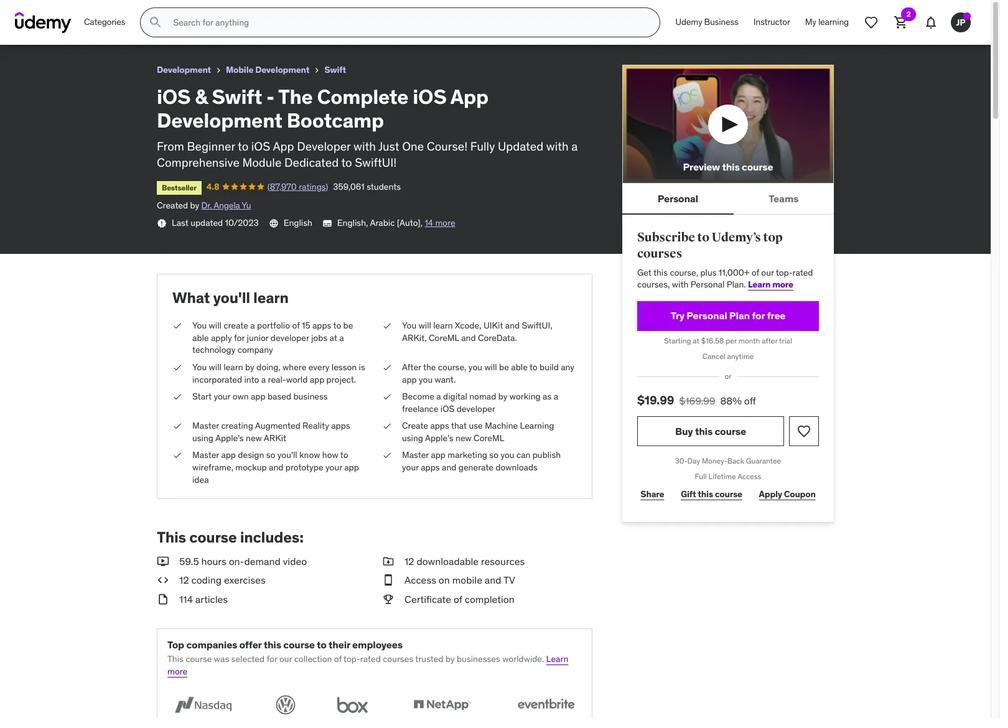 Task type: vqa. For each thing, say whether or not it's contained in the screenshot.
articles
yes



Task type: describe. For each thing, give the bounding box(es) containing it.
course up hours
[[189, 528, 237, 547]]

using inside master creating augmented reality apps using apple's new arkit
[[192, 432, 213, 444]]

per
[[726, 336, 737, 345]]

developer inside you will create a portfolio of 15 apps to be able apply for junior developer jobs at a technology company
[[271, 332, 309, 343]]

junior
[[247, 332, 269, 343]]

of inside you will create a portfolio of 15 apps to be able apply for junior developer jobs at a technology company
[[292, 320, 300, 331]]

114
[[179, 593, 193, 605]]

1 vertical spatial top-
[[344, 654, 360, 665]]

certificate of completion
[[405, 593, 515, 605]]

into
[[244, 374, 259, 385]]

this course was selected for our collection of top-rated courses trusted by businesses worldwide.
[[167, 654, 544, 665]]

guarantee
[[746, 456, 781, 466]]

you have alerts image
[[963, 12, 971, 20]]

you for you will create a portfolio of 15 apps to be able apply for junior developer jobs at a technology company
[[192, 320, 207, 331]]

apply coupon
[[759, 489, 816, 500]]

1 vertical spatial swift
[[324, 64, 346, 75]]

app inside after the course, you will be able to build any app you want.
[[402, 374, 417, 385]]

12 coding exercises
[[179, 574, 266, 587]]

access inside the 30-day money-back guarantee full lifetime access
[[738, 472, 761, 481]]

every
[[309, 362, 329, 373]]

xsmall image for you will learn xcode, uikit and swiftui, arkit, coreml and coredata.
[[382, 320, 392, 332]]

wishlist image
[[797, 424, 812, 439]]

learn for subscribe to udemy's top courses
[[748, 279, 771, 290]]

for inside you will create a portfolio of 15 apps to be able apply for junior developer jobs at a technology company
[[234, 332, 245, 343]]

build
[[540, 362, 559, 373]]

is
[[359, 362, 365, 373]]

and inside master app design so you'll know how to wireframe, mockup and prototype your app idea
[[269, 462, 283, 473]]

dedicated
[[284, 155, 339, 170]]

on
[[439, 574, 450, 587]]

0 horizontal spatial with
[[353, 139, 376, 153]]

xsmall image left mobile
[[214, 65, 223, 75]]

- for ios & swift - the complete ios app development bootcamp from beginner to ios app developer with just one course! fully updated with a comprehensive module dedicated to swiftui!
[[266, 84, 275, 109]]

learn more for subscribe to udemy's top courses
[[748, 279, 793, 290]]

bootcamp for ios & swift - the complete ios app development bootcamp
[[246, 6, 295, 18]]

subscribe
[[637, 230, 695, 245]]

creating
[[221, 420, 253, 431]]

this for gift
[[698, 489, 713, 500]]

master app marketing so you can publish your apps and generate downloads
[[402, 450, 561, 473]]

to inside you will create a portfolio of 15 apps to be able apply for junior developer jobs at a technology company
[[333, 320, 341, 331]]

anytime
[[727, 351, 754, 361]]

gift this course link
[[678, 482, 746, 507]]

apps inside master creating augmented reality apps using apple's new arkit
[[331, 420, 350, 431]]

and inside master app marketing so you can publish your apps and generate downloads
[[442, 462, 456, 473]]

a inside you will learn by doing, where every lesson is incorporated into a real-world app project.
[[261, 374, 266, 385]]

will for you will learn xcode, uikit and swiftui, arkit, coreml and coredata.
[[419, 320, 431, 331]]

development inside the ios & swift - the complete ios app development bootcamp from beginner to ios app developer with just one course! fully updated with a comprehensive module dedicated to swiftui!
[[157, 108, 282, 133]]

able inside after the course, you will be able to build any app you want.
[[511, 362, 528, 373]]

$19.99
[[637, 393, 674, 408]]

offer
[[239, 639, 262, 651]]

0 horizontal spatial ratings)
[[118, 21, 148, 33]]

0 vertical spatial more
[[435, 217, 455, 228]]

0 horizontal spatial 359,061
[[153, 21, 184, 33]]

developer
[[297, 139, 351, 153]]

0 horizontal spatial (87,970 ratings)
[[87, 21, 148, 33]]

based
[[268, 391, 291, 402]]

share button
[[637, 482, 668, 507]]

categories
[[84, 16, 125, 28]]

this for buy
[[695, 425, 713, 437]]

master for master creating augmented reality apps using apple's new arkit
[[192, 420, 219, 431]]

swift for ios & swift - the complete ios app development bootcamp
[[38, 6, 63, 18]]

create apps that use machine learning using apple's new coreml
[[402, 420, 554, 444]]

app right own
[[251, 391, 265, 402]]

xsmall image left swift link
[[312, 65, 322, 75]]

course inside button
[[742, 161, 773, 173]]

0 vertical spatial (87,970
[[87, 21, 116, 33]]

you will learn xcode, uikit and swiftui, arkit, coreml and coredata.
[[402, 320, 552, 343]]

submit search image
[[148, 15, 163, 30]]

& for ios & swift - the complete ios app development bootcamp
[[29, 6, 36, 18]]

business
[[293, 391, 328, 402]]

jp
[[956, 17, 966, 28]]

learning
[[520, 420, 554, 431]]

want.
[[435, 374, 456, 385]]

0 horizontal spatial your
[[214, 391, 230, 402]]

1 horizontal spatial for
[[267, 654, 277, 665]]

xsmall image for master
[[172, 450, 182, 462]]

mockup
[[235, 462, 267, 473]]

xsmall image for become a digital nomad by working as a freelance ios developer
[[382, 391, 392, 403]]

development link
[[157, 62, 211, 78]]

to up collection
[[317, 639, 327, 651]]

gift
[[681, 489, 696, 500]]

coreml inside you will learn xcode, uikit and swiftui, arkit, coreml and coredata.
[[429, 332, 459, 343]]

udemy
[[675, 16, 702, 28]]

so for generate
[[489, 450, 499, 461]]

small image for 12 coding exercises
[[157, 573, 169, 587]]

doing,
[[256, 362, 280, 373]]

apply coupon button
[[756, 482, 819, 507]]

collection
[[294, 654, 332, 665]]

lesson
[[332, 362, 357, 373]]

0 horizontal spatial 4.8
[[60, 21, 72, 33]]

last
[[172, 217, 188, 228]]

this for preview
[[722, 161, 740, 173]]

machine
[[485, 420, 518, 431]]

a right as
[[554, 391, 558, 402]]

learn for you will learn xcode, uikit and swiftui, arkit, coreml and coredata.
[[433, 320, 453, 331]]

tv
[[503, 574, 515, 587]]

master creating augmented reality apps using apple's new arkit
[[192, 420, 350, 444]]

working
[[510, 391, 541, 402]]

and down xcode,
[[461, 332, 476, 343]]

hours
[[201, 555, 226, 568]]

0 horizontal spatial bestseller
[[15, 23, 50, 33]]

technology
[[192, 344, 236, 356]]

,
[[420, 217, 423, 228]]

xsmall image for after the course, you will be able to build any app you want.
[[382, 362, 392, 374]]

create
[[224, 320, 248, 331]]

courses inside subscribe to udemy's top courses
[[637, 246, 682, 261]]

a inside the ios & swift - the complete ios app development bootcamp from beginner to ios app developer with just one course! fully updated with a comprehensive module dedicated to swiftui!
[[571, 139, 578, 153]]

0 vertical spatial you
[[469, 362, 482, 373]]

of down their
[[334, 654, 342, 665]]

this for this course includes:
[[157, 528, 186, 547]]

after the course, you will be able to build any app you want.
[[402, 362, 574, 385]]

2 vertical spatial personal
[[687, 309, 727, 322]]

to inside after the course, you will be able to build any app you want.
[[530, 362, 538, 373]]

apple's inside master creating augmented reality apps using apple's new arkit
[[215, 432, 244, 444]]

teams button
[[734, 184, 834, 214]]

more for subscribe to udemy's top courses
[[772, 279, 793, 290]]

personal button
[[622, 184, 734, 214]]

any
[[561, 362, 574, 373]]

complete for ios & swift - the complete ios app development bootcamp from beginner to ios app developer with just one course! fully updated with a comprehensive module dedicated to swiftui!
[[317, 84, 409, 109]]

you inside master app marketing so you can publish your apps and generate downloads
[[501, 450, 514, 461]]

your inside master app marketing so you can publish your apps and generate downloads
[[402, 462, 419, 473]]

learn for you will learn by doing, where every lesson is incorporated into a real-world app project.
[[224, 362, 243, 373]]

apps inside master app marketing so you can publish your apps and generate downloads
[[421, 462, 440, 473]]

swift link
[[324, 62, 346, 78]]

1 horizontal spatial ratings)
[[299, 181, 328, 192]]

complete for ios & swift - the complete ios app development bootcamp
[[91, 6, 137, 18]]

apply
[[211, 332, 232, 343]]

a right 'jobs'
[[339, 332, 344, 343]]

to inside master app design so you'll know how to wireframe, mockup and prototype your app idea
[[340, 450, 348, 461]]

you will learn by doing, where every lesson is incorporated into a real-world app project.
[[192, 362, 365, 385]]

updated
[[498, 139, 543, 153]]

become a digital nomad by working as a freelance ios developer
[[402, 391, 558, 414]]

our inside get this course, plus 11,000+ of our top-rated courses, with personal plan.
[[761, 267, 774, 278]]

small image for access on mobile and tv
[[382, 573, 395, 587]]

my
[[805, 16, 816, 28]]

xsmall image for you will create a portfolio of 15 apps to be able apply for junior developer jobs at a technology company
[[172, 320, 182, 332]]

0 horizontal spatial courses
[[383, 654, 413, 665]]

ios & swift - the complete ios app development bootcamp
[[10, 6, 295, 18]]

1 vertical spatial (87,970 ratings)
[[267, 181, 328, 192]]

this for this course was selected for our collection of top-rated courses trusted by businesses worldwide.
[[167, 654, 184, 665]]

learn for top companies offer this course to their employees
[[546, 654, 568, 665]]

box image
[[332, 693, 373, 717]]

2 horizontal spatial for
[[752, 309, 765, 322]]

swiftui,
[[522, 320, 552, 331]]

1 horizontal spatial bestseller
[[162, 183, 196, 192]]

use
[[469, 420, 483, 431]]

by inside you will learn by doing, where every lesson is incorporated into a real-world app project.
[[245, 362, 254, 373]]

to up module
[[238, 139, 248, 153]]

ios & swift - the complete ios app development bootcamp from beginner to ios app developer with just one course! fully updated with a comprehensive module dedicated to swiftui!
[[157, 84, 578, 170]]

learn more for top companies offer this course to their employees
[[167, 654, 568, 677]]

coreml inside create apps that use machine learning using apple's new coreml
[[474, 432, 504, 444]]

be inside after the course, you will be able to build any app you want.
[[499, 362, 509, 373]]

last updated 10/2023
[[172, 217, 259, 228]]

you for you will learn by doing, where every lesson is incorporated into a real-world app project.
[[192, 362, 207, 373]]

1 vertical spatial access
[[405, 574, 436, 587]]

comprehensive
[[157, 155, 240, 170]]

english
[[284, 217, 312, 228]]

2 vertical spatial app
[[273, 139, 294, 153]]

get this course, plus 11,000+ of our top-rated courses, with personal plan.
[[637, 267, 813, 290]]

will for you will create a portfolio of 15 apps to be able apply for junior developer jobs at a technology company
[[209, 320, 221, 331]]

instructor link
[[746, 7, 798, 37]]

1 vertical spatial our
[[279, 654, 292, 665]]

and right uikit
[[505, 320, 520, 331]]

course language image
[[269, 218, 279, 228]]

1 horizontal spatial 359,061 students
[[333, 181, 401, 192]]

incorporated
[[192, 374, 242, 385]]

just
[[378, 139, 399, 153]]

a up junior
[[250, 320, 255, 331]]

xcode,
[[455, 320, 481, 331]]

to down developer on the left
[[341, 155, 352, 170]]

top
[[763, 230, 783, 245]]

resources
[[481, 555, 525, 568]]

$16.58
[[701, 336, 724, 345]]

app for ios & swift - the complete ios app development bootcamp
[[159, 6, 178, 18]]

bootcamp for ios & swift - the complete ios app development bootcamp from beginner to ios app developer with just one course! fully updated with a comprehensive module dedicated to swiftui!
[[287, 108, 384, 133]]

own
[[233, 391, 249, 402]]

0 vertical spatial you'll
[[213, 288, 250, 308]]

[auto]
[[397, 217, 420, 228]]

developer inside become a digital nomad by working as a freelance ios developer
[[457, 403, 495, 414]]

augmented
[[255, 420, 300, 431]]

was
[[214, 654, 229, 665]]

30-day money-back guarantee full lifetime access
[[675, 456, 781, 481]]

by right trusted
[[446, 654, 455, 665]]

learn for what you'll learn
[[253, 288, 289, 308]]

preview
[[683, 161, 720, 173]]

companies
[[186, 639, 237, 651]]

arkit,
[[402, 332, 427, 343]]

and left tv
[[485, 574, 501, 587]]

able inside you will create a portfolio of 15 apps to be able apply for junior developer jobs at a technology company
[[192, 332, 209, 343]]

small image
[[382, 592, 395, 606]]

xsmall image for master app marketing so you can publish your apps and generate downloads
[[382, 450, 392, 462]]

new inside create apps that use machine learning using apple's new coreml
[[456, 432, 472, 444]]

portfolio
[[257, 320, 290, 331]]

small image for 59.5 hours on-demand video
[[157, 555, 169, 568]]

0 horizontal spatial students
[[186, 21, 220, 33]]

project.
[[326, 374, 356, 385]]

share
[[641, 489, 664, 500]]

xsmall image for start
[[172, 391, 182, 403]]

0 horizontal spatial you
[[419, 374, 433, 385]]

that
[[451, 420, 467, 431]]

personal inside button
[[658, 192, 698, 205]]

development down submit search image
[[157, 64, 211, 75]]

will for you will learn by doing, where every lesson is incorporated into a real-world app project.
[[209, 362, 221, 373]]

wishlist image
[[864, 15, 879, 30]]

mobile development
[[226, 64, 309, 75]]

course up collection
[[283, 639, 315, 651]]

how
[[322, 450, 338, 461]]

shopping cart with 2 items image
[[894, 15, 909, 30]]

14
[[425, 217, 433, 228]]



Task type: locate. For each thing, give the bounding box(es) containing it.
includes:
[[240, 528, 304, 547]]

12 downloadable resources
[[405, 555, 525, 568]]

2 horizontal spatial you
[[501, 450, 514, 461]]

more for top companies offer this course to their employees
[[167, 666, 187, 677]]

apps inside you will create a portfolio of 15 apps to be able apply for junior developer jobs at a technology company
[[312, 320, 331, 331]]

mobile development link
[[226, 62, 309, 78]]

downloads
[[496, 462, 538, 473]]

using inside create apps that use machine learning using apple's new coreml
[[402, 432, 423, 444]]

course
[[742, 161, 773, 173], [715, 425, 746, 437], [715, 489, 742, 500], [189, 528, 237, 547], [283, 639, 315, 651], [186, 654, 212, 665]]

- for ios & swift - the complete ios app development bootcamp
[[65, 6, 70, 18]]

1 vertical spatial -
[[266, 84, 275, 109]]

master down 'create' in the bottom of the page
[[402, 450, 429, 461]]

course!
[[427, 139, 468, 153]]

app up 'fully'
[[450, 84, 489, 109]]

0 horizontal spatial 12
[[179, 574, 189, 587]]

free
[[767, 309, 786, 322]]

1 horizontal spatial your
[[325, 462, 342, 473]]

xsmall image
[[172, 391, 182, 403], [382, 420, 392, 432], [172, 450, 182, 462]]

0 vertical spatial courses
[[637, 246, 682, 261]]

top- inside get this course, plus 11,000+ of our top-rated courses, with personal plan.
[[776, 267, 793, 278]]

will inside you will learn by doing, where every lesson is incorporated into a real-world app project.
[[209, 362, 221, 373]]

personal down plus
[[691, 279, 725, 290]]

development right mobile
[[255, 64, 309, 75]]

yu
[[242, 200, 251, 211]]

xsmall image left wireframe,
[[172, 450, 182, 462]]

0 horizontal spatial -
[[65, 6, 70, 18]]

employees
[[352, 639, 403, 651]]

0 vertical spatial for
[[752, 309, 765, 322]]

you'll inside master app design so you'll know how to wireframe, mockup and prototype your app idea
[[277, 450, 297, 461]]

0 horizontal spatial able
[[192, 332, 209, 343]]

1 horizontal spatial complete
[[317, 84, 409, 109]]

tab list
[[622, 184, 834, 215]]

back
[[727, 456, 744, 466]]

will inside after the course, you will be able to build any app you want.
[[484, 362, 497, 373]]

app right prototype
[[344, 462, 359, 473]]

teams
[[769, 192, 799, 205]]

1 horizontal spatial able
[[511, 362, 528, 373]]

coreml down xcode,
[[429, 332, 459, 343]]

learn inside you will learn by doing, where every lesson is incorporated into a real-world app project.
[[224, 362, 243, 373]]

2 horizontal spatial app
[[450, 84, 489, 109]]

59.5
[[179, 555, 199, 568]]

0 horizontal spatial using
[[192, 432, 213, 444]]

1 using from the left
[[192, 432, 213, 444]]

new up design
[[246, 432, 262, 444]]

netapp image
[[406, 693, 478, 717]]

will inside you will learn xcode, uikit and swiftui, arkit, coreml and coredata.
[[419, 320, 431, 331]]

this right gift in the bottom right of the page
[[698, 489, 713, 500]]

1 horizontal spatial &
[[195, 84, 208, 109]]

of inside get this course, plus 11,000+ of our top-rated courses, with personal plan.
[[752, 267, 759, 278]]

coredata.
[[478, 332, 517, 343]]

a right the into
[[261, 374, 266, 385]]

0 vertical spatial this
[[157, 528, 186, 547]]

master for master app marketing so you can publish your apps and generate downloads
[[402, 450, 429, 461]]

xsmall image left arkit,
[[382, 320, 392, 332]]

will up apply
[[209, 320, 221, 331]]

1 horizontal spatial you
[[469, 362, 482, 373]]

master app design so you'll know how to wireframe, mockup and prototype your app idea
[[192, 450, 359, 485]]

at inside starting at $16.58 per month after trial cancel anytime
[[693, 336, 699, 345]]

learn more link for subscribe to udemy's top courses
[[748, 279, 793, 290]]

course down companies
[[186, 654, 212, 665]]

for down 'create'
[[234, 332, 245, 343]]

$19.99 $169.99 88% off
[[637, 393, 756, 408]]

app up wireframe,
[[221, 450, 236, 461]]

dr.
[[201, 200, 212, 211]]

xsmall image
[[214, 65, 223, 75], [312, 65, 322, 75], [157, 218, 167, 228], [172, 320, 182, 332], [382, 320, 392, 332], [172, 362, 182, 374], [382, 362, 392, 374], [382, 391, 392, 403], [172, 420, 182, 432], [382, 450, 392, 462]]

1 horizontal spatial the
[[278, 84, 313, 109]]

more right 14
[[435, 217, 455, 228]]

so inside master app marketing so you can publish your apps and generate downloads
[[489, 450, 499, 461]]

new inside master creating augmented reality apps using apple's new arkit
[[246, 432, 262, 444]]

(87,970 ratings)
[[87, 21, 148, 33], [267, 181, 328, 192]]

personal inside get this course, plus 11,000+ of our top-rated courses, with personal plan.
[[691, 279, 725, 290]]

master up wireframe,
[[192, 450, 219, 461]]

at
[[330, 332, 337, 343], [693, 336, 699, 345]]

using up wireframe,
[[192, 432, 213, 444]]

0 horizontal spatial learn more
[[167, 654, 568, 677]]

real-
[[268, 374, 286, 385]]

30-
[[675, 456, 687, 466]]

you up nomad
[[469, 362, 482, 373]]

start
[[192, 391, 212, 402]]

so down arkit
[[266, 450, 275, 461]]

0 vertical spatial -
[[65, 6, 70, 18]]

small image for 114 articles
[[157, 592, 169, 606]]

this
[[157, 528, 186, 547], [167, 654, 184, 665]]

courses down subscribe
[[637, 246, 682, 261]]

learn more down the employees
[[167, 654, 568, 677]]

1 horizontal spatial developer
[[457, 403, 495, 414]]

1 horizontal spatial 359,061
[[333, 181, 365, 192]]

the for ios & swift - the complete ios app development bootcamp
[[72, 6, 89, 18]]

this up 59.5
[[157, 528, 186, 547]]

you for you will learn xcode, uikit and swiftui, arkit, coreml and coredata.
[[402, 320, 416, 331]]

rated inside get this course, plus 11,000+ of our top-rated courses, with personal plan.
[[793, 267, 813, 278]]

& for ios & swift - the complete ios app development bootcamp from beginner to ios app developer with just one course! fully updated with a comprehensive module dedicated to swiftui!
[[195, 84, 208, 109]]

complete inside the ios & swift - the complete ios app development bootcamp from beginner to ios app developer with just one course! fully updated with a comprehensive module dedicated to swiftui!
[[317, 84, 409, 109]]

with up swiftui!
[[353, 139, 376, 153]]

0 vertical spatial top-
[[776, 267, 793, 278]]

your inside master app design so you'll know how to wireframe, mockup and prototype your app idea
[[325, 462, 342, 473]]

0 vertical spatial coreml
[[429, 332, 459, 343]]

2 horizontal spatial your
[[402, 462, 419, 473]]

will up arkit,
[[419, 320, 431, 331]]

0 vertical spatial learn more link
[[748, 279, 793, 290]]

swift for ios & swift - the complete ios app development bootcamp from beginner to ios app developer with just one course! fully updated with a comprehensive module dedicated to swiftui!
[[212, 84, 262, 109]]

1 horizontal spatial using
[[402, 432, 423, 444]]

apps right reality
[[331, 420, 350, 431]]

master for master app design so you'll know how to wireframe, mockup and prototype your app idea
[[192, 450, 219, 461]]

course, for you
[[438, 362, 466, 373]]

0 horizontal spatial access
[[405, 574, 436, 587]]

bootcamp up mobile development
[[246, 6, 295, 18]]

1 horizontal spatial with
[[546, 139, 569, 153]]

at inside you will create a portfolio of 15 apps to be able apply for junior developer jobs at a technology company
[[330, 332, 337, 343]]

1 horizontal spatial (87,970 ratings)
[[267, 181, 328, 192]]

apple's inside create apps that use machine learning using apple's new coreml
[[425, 432, 453, 444]]

0 vertical spatial access
[[738, 472, 761, 481]]

0 vertical spatial bestseller
[[15, 23, 50, 33]]

1 horizontal spatial learn more link
[[748, 279, 793, 290]]

so for and
[[266, 450, 275, 461]]

try
[[671, 309, 685, 322]]

0 horizontal spatial so
[[266, 450, 275, 461]]

ratings)
[[118, 21, 148, 33], [299, 181, 328, 192]]

1 horizontal spatial coreml
[[474, 432, 504, 444]]

1 vertical spatial &
[[195, 84, 208, 109]]

developer down 15
[[271, 332, 309, 343]]

and right the mockup
[[269, 462, 283, 473]]

for down the top companies offer this course to their employees
[[267, 654, 277, 665]]

by inside become a digital nomad by working as a freelance ios developer
[[498, 391, 507, 402]]

& inside the ios & swift - the complete ios app development bootcamp from beginner to ios app developer with just one course! fully updated with a comprehensive module dedicated to swiftui!
[[195, 84, 208, 109]]

for left free
[[752, 309, 765, 322]]

learn inside you will learn xcode, uikit and swiftui, arkit, coreml and coredata.
[[433, 320, 453, 331]]

learning
[[818, 16, 849, 28]]

to right how
[[340, 450, 348, 461]]

ios inside become a digital nomad by working as a freelance ios developer
[[441, 403, 454, 414]]

0 vertical spatial (87,970 ratings)
[[87, 21, 148, 33]]

you'll
[[213, 288, 250, 308], [277, 450, 297, 461]]

app up development link
[[159, 6, 178, 18]]

1 horizontal spatial courses
[[637, 246, 682, 261]]

bestseller
[[15, 23, 50, 33], [162, 183, 196, 192]]

personal up $16.58
[[687, 309, 727, 322]]

master inside master app design so you'll know how to wireframe, mockup and prototype your app idea
[[192, 450, 219, 461]]

development up beginner
[[157, 108, 282, 133]]

you
[[192, 320, 207, 331], [402, 320, 416, 331], [192, 362, 207, 373]]

1 horizontal spatial students
[[367, 181, 401, 192]]

0 horizontal spatial rated
[[360, 654, 381, 665]]

0 horizontal spatial for
[[234, 332, 245, 343]]

2 horizontal spatial swift
[[324, 64, 346, 75]]

1 vertical spatial bootcamp
[[287, 108, 384, 133]]

this inside get this course, plus 11,000+ of our top-rated courses, with personal plan.
[[653, 267, 668, 278]]

xsmall image for last updated 10/2023
[[157, 218, 167, 228]]

1 vertical spatial be
[[499, 362, 509, 373]]

your down 'create' in the bottom of the page
[[402, 462, 419, 473]]

359,061 students down ios & swift - the complete ios app development bootcamp
[[153, 21, 220, 33]]

12
[[405, 555, 414, 568], [179, 574, 189, 587]]

apps up 'jobs'
[[312, 320, 331, 331]]

1 vertical spatial rated
[[360, 654, 381, 665]]

plan.
[[727, 279, 746, 290]]

able up technology
[[192, 332, 209, 343]]

trial
[[779, 336, 792, 345]]

small image for 12 downloadable resources
[[382, 555, 395, 568]]

learn more link up free
[[748, 279, 793, 290]]

with inside get this course, plus 11,000+ of our top-rated courses, with personal plan.
[[672, 279, 689, 290]]

as
[[543, 391, 552, 402]]

2 vertical spatial for
[[267, 654, 277, 665]]

small image
[[157, 555, 169, 568], [382, 555, 395, 568], [157, 573, 169, 587], [382, 573, 395, 587], [157, 592, 169, 606]]

learn right worldwide.
[[546, 654, 568, 665]]

xsmall image down what
[[172, 320, 182, 332]]

learn more link for top companies offer this course to their employees
[[167, 654, 568, 677]]

this right the offer
[[264, 639, 281, 651]]

you inside you will learn by doing, where every lesson is incorporated into a real-world app project.
[[192, 362, 207, 373]]

0 horizontal spatial app
[[159, 6, 178, 18]]

xsmall image left incorporated
[[172, 362, 182, 374]]

xsmall image for master creating augmented reality apps using apple's new arkit
[[172, 420, 182, 432]]

app inside master app marketing so you can publish your apps and generate downloads
[[431, 450, 446, 461]]

1 vertical spatial personal
[[691, 279, 725, 290]]

app
[[310, 374, 324, 385], [402, 374, 417, 385], [251, 391, 265, 402], [221, 450, 236, 461], [431, 450, 446, 461], [344, 462, 359, 473]]

course, inside get this course, plus 11,000+ of our top-rated courses, with personal plan.
[[670, 267, 698, 278]]

2 using from the left
[[402, 432, 423, 444]]

will down coredata.
[[484, 362, 497, 373]]

0 vertical spatial developer
[[271, 332, 309, 343]]

so up generate
[[489, 450, 499, 461]]

a left digital
[[436, 391, 441, 402]]

10/2023
[[225, 217, 259, 228]]

know
[[299, 450, 320, 461]]

2 vertical spatial you
[[501, 450, 514, 461]]

15
[[302, 320, 310, 331]]

our right 11,000+
[[761, 267, 774, 278]]

1 vertical spatial learn
[[546, 654, 568, 665]]

of right 11,000+
[[752, 267, 759, 278]]

0 horizontal spatial you'll
[[213, 288, 250, 308]]

0 vertical spatial course,
[[670, 267, 698, 278]]

2 vertical spatial xsmall image
[[172, 450, 182, 462]]

0 horizontal spatial learn more link
[[167, 654, 568, 677]]

company
[[238, 344, 273, 356]]

0 horizontal spatial the
[[72, 6, 89, 18]]

udemy image
[[15, 12, 72, 33]]

their
[[329, 639, 350, 651]]

0 vertical spatial swift
[[38, 6, 63, 18]]

our
[[761, 267, 774, 278], [279, 654, 292, 665]]

app for ios & swift - the complete ios app development bootcamp from beginner to ios app developer with just one course! fully updated with a comprehensive module dedicated to swiftui!
[[450, 84, 489, 109]]

- down mobile development link
[[266, 84, 275, 109]]

learn
[[748, 279, 771, 290], [546, 654, 568, 665]]

xsmall image left become
[[382, 391, 392, 403]]

closed captions image
[[322, 218, 332, 228]]

1 horizontal spatial new
[[456, 432, 472, 444]]

1 vertical spatial bestseller
[[162, 183, 196, 192]]

1 vertical spatial 359,061
[[333, 181, 365, 192]]

to left build
[[530, 362, 538, 373]]

0 horizontal spatial (87,970
[[87, 21, 116, 33]]

1 vertical spatial able
[[511, 362, 528, 373]]

1 vertical spatial learn more
[[167, 654, 568, 677]]

xsmall image for you will learn by doing, where every lesson is incorporated into a real-world app project.
[[172, 362, 182, 374]]

volkswagen image
[[272, 693, 299, 717]]

created
[[157, 200, 188, 211]]

learn right 'plan.' in the top right of the page
[[748, 279, 771, 290]]

will inside you will create a portfolio of 15 apps to be able apply for junior developer jobs at a technology company
[[209, 320, 221, 331]]

able left build
[[511, 362, 528, 373]]

1 horizontal spatial course,
[[670, 267, 698, 278]]

learn inside 'learn more' link
[[546, 654, 568, 665]]

master inside master app marketing so you can publish your apps and generate downloads
[[402, 450, 429, 461]]

1 horizontal spatial (87,970
[[267, 181, 297, 192]]

module
[[242, 155, 282, 170]]

Search for anything text field
[[171, 12, 645, 33]]

learn more link
[[748, 279, 793, 290], [167, 654, 568, 677]]

try personal plan for free
[[671, 309, 786, 322]]

buy this course
[[675, 425, 746, 437]]

359,061
[[153, 21, 184, 33], [333, 181, 365, 192]]

top- down top
[[776, 267, 793, 278]]

xsmall image right how
[[382, 450, 392, 462]]

0 vertical spatial 12
[[405, 555, 414, 568]]

2
[[906, 9, 911, 19]]

categories button
[[77, 7, 133, 37]]

courses down the employees
[[383, 654, 413, 665]]

4.8 up the "dr."
[[206, 181, 219, 192]]

1 apple's from the left
[[215, 432, 244, 444]]

you up downloads at the bottom of the page
[[501, 450, 514, 461]]

you inside you will learn xcode, uikit and swiftui, arkit, coreml and coredata.
[[402, 320, 416, 331]]

course, for personal
[[670, 267, 698, 278]]

(87,970 down ios & swift - the complete ios app development bootcamp
[[87, 21, 116, 33]]

idea
[[192, 474, 209, 485]]

more down top
[[167, 666, 187, 677]]

coreml
[[429, 332, 459, 343], [474, 432, 504, 444]]

access down back
[[738, 472, 761, 481]]

at left $16.58
[[693, 336, 699, 345]]

12 for 12 downloadable resources
[[405, 555, 414, 568]]

0 horizontal spatial coreml
[[429, 332, 459, 343]]

359,061 down ios & swift - the complete ios app development bootcamp
[[153, 21, 184, 33]]

with right updated
[[546, 139, 569, 153]]

2 vertical spatial learn
[[224, 362, 243, 373]]

14 more button
[[425, 217, 455, 229]]

2 new from the left
[[456, 432, 472, 444]]

more
[[435, 217, 455, 228], [772, 279, 793, 290], [167, 666, 187, 677]]

1 so from the left
[[266, 450, 275, 461]]

you up incorporated
[[192, 362, 207, 373]]

ratings) down dedicated
[[299, 181, 328, 192]]

1 vertical spatial 4.8
[[206, 181, 219, 192]]

1 horizontal spatial be
[[499, 362, 509, 373]]

be inside you will create a portfolio of 15 apps to be able apply for junior developer jobs at a technology company
[[343, 320, 353, 331]]

app left marketing
[[431, 450, 446, 461]]

more up free
[[772, 279, 793, 290]]

the for ios & swift - the complete ios app development bootcamp from beginner to ios app developer with just one course! fully updated with a comprehensive module dedicated to swiftui!
[[278, 84, 313, 109]]

course, inside after the course, you will be able to build any app you want.
[[438, 362, 466, 373]]

this inside button
[[695, 425, 713, 437]]

a
[[571, 139, 578, 153], [250, 320, 255, 331], [339, 332, 344, 343], [261, 374, 266, 385], [436, 391, 441, 402], [554, 391, 558, 402]]

1 horizontal spatial our
[[761, 267, 774, 278]]

apps inside create apps that use machine learning using apple's new coreml
[[430, 420, 449, 431]]

after
[[402, 362, 421, 373]]

0 horizontal spatial apple's
[[215, 432, 244, 444]]

2 link
[[886, 7, 916, 37]]

$169.99
[[679, 394, 715, 407]]

businesses
[[457, 654, 500, 665]]

by up the into
[[245, 362, 254, 373]]

coreml down machine at the bottom of page
[[474, 432, 504, 444]]

subscribe to udemy's top courses
[[637, 230, 783, 261]]

0 vertical spatial personal
[[658, 192, 698, 205]]

tab list containing personal
[[622, 184, 834, 215]]

apple's down that
[[425, 432, 453, 444]]

you up arkit,
[[402, 320, 416, 331]]

become
[[402, 391, 434, 402]]

59.5 hours on-demand video
[[179, 555, 307, 568]]

you up technology
[[192, 320, 207, 331]]

1 vertical spatial courses
[[383, 654, 413, 665]]

students up development link
[[186, 21, 220, 33]]

this inside button
[[722, 161, 740, 173]]

full
[[695, 472, 707, 481]]

app inside you will learn by doing, where every lesson is incorporated into a real-world app project.
[[310, 374, 324, 385]]

new
[[246, 432, 262, 444], [456, 432, 472, 444]]

0 vertical spatial bootcamp
[[246, 6, 295, 18]]

app up module
[[273, 139, 294, 153]]

0 vertical spatial learn more
[[748, 279, 793, 290]]

coupon
[[784, 489, 816, 500]]

this for get
[[653, 267, 668, 278]]

1 horizontal spatial 4.8
[[206, 181, 219, 192]]

xsmall image left the creating
[[172, 420, 182, 432]]

buy this course button
[[637, 416, 784, 446]]

1 horizontal spatial -
[[266, 84, 275, 109]]

1 horizontal spatial learn more
[[748, 279, 793, 290]]

swift
[[38, 6, 63, 18], [324, 64, 346, 75], [212, 84, 262, 109]]

course, up want. at left bottom
[[438, 362, 466, 373]]

nomad
[[469, 391, 496, 402]]

to left udemy's
[[697, 230, 709, 245]]

access on mobile and tv
[[405, 574, 515, 587]]

xsmall image for create
[[382, 420, 392, 432]]

course down lifetime
[[715, 489, 742, 500]]

dr. angela yu link
[[201, 200, 251, 211]]

0 horizontal spatial be
[[343, 320, 353, 331]]

complete left submit search image
[[91, 6, 137, 18]]

updated
[[191, 217, 223, 228]]

1 vertical spatial this
[[167, 654, 184, 665]]

1 new from the left
[[246, 432, 262, 444]]

2 horizontal spatial with
[[672, 279, 689, 290]]

on-
[[229, 555, 244, 568]]

by left the "dr."
[[190, 200, 199, 211]]

so
[[266, 450, 275, 461], [489, 450, 499, 461]]

0 horizontal spatial 359,061 students
[[153, 21, 220, 33]]

what you'll learn
[[172, 288, 289, 308]]

cancel
[[702, 351, 725, 361]]

2 apple's from the left
[[425, 432, 453, 444]]

(87,970 down module
[[267, 181, 297, 192]]

2 so from the left
[[489, 450, 499, 461]]

0 horizontal spatial &
[[29, 6, 36, 18]]

1 horizontal spatial so
[[489, 450, 499, 461]]

12 for 12 coding exercises
[[179, 574, 189, 587]]

development right submit search image
[[180, 6, 244, 18]]

created by dr. angela yu
[[157, 200, 251, 211]]

1 horizontal spatial rated
[[793, 267, 813, 278]]

0 vertical spatial 4.8
[[60, 21, 72, 33]]

of down access on mobile and tv
[[454, 593, 462, 605]]

top- down their
[[344, 654, 360, 665]]

1 horizontal spatial apple's
[[425, 432, 453, 444]]

1 vertical spatial (87,970
[[267, 181, 297, 192]]

notifications image
[[924, 15, 939, 30]]

you'll up prototype
[[277, 450, 297, 461]]

so inside master app design so you'll know how to wireframe, mockup and prototype your app idea
[[266, 450, 275, 461]]

angela
[[214, 200, 240, 211]]

1 horizontal spatial learn
[[748, 279, 771, 290]]

master inside master creating augmented reality apps using apple's new arkit
[[192, 420, 219, 431]]

using down 'create' in the bottom of the page
[[402, 432, 423, 444]]

english, arabic
[[337, 217, 395, 228]]

bootcamp inside the ios & swift - the complete ios app development bootcamp from beginner to ios app developer with just one course! fully updated with a comprehensive module dedicated to swiftui!
[[287, 108, 384, 133]]

to inside subscribe to udemy's top courses
[[697, 230, 709, 245]]

the inside the ios & swift - the complete ios app development bootcamp from beginner to ios app developer with just one course! fully updated with a comprehensive module dedicated to swiftui!
[[278, 84, 313, 109]]

certificate
[[405, 593, 451, 605]]

you inside you will create a portfolio of 15 apps to be able apply for junior developer jobs at a technology company
[[192, 320, 207, 331]]

try personal plan for free link
[[637, 301, 819, 331]]

plus
[[700, 267, 717, 278]]

articles
[[195, 593, 228, 605]]

nasdaq image
[[167, 693, 239, 717]]

eventbrite image
[[510, 693, 582, 717]]

fully
[[470, 139, 495, 153]]

swift inside the ios & swift - the complete ios app development bootcamp from beginner to ios app developer with just one course! fully updated with a comprehensive module dedicated to swiftui!
[[212, 84, 262, 109]]

course, left plus
[[670, 267, 698, 278]]

- inside the ios & swift - the complete ios app development bootcamp from beginner to ios app developer with just one course! fully updated with a comprehensive module dedicated to swiftui!
[[266, 84, 275, 109]]

0 vertical spatial complete
[[91, 6, 137, 18]]

course inside button
[[715, 425, 746, 437]]

this course includes:
[[157, 528, 304, 547]]

learn left xcode,
[[433, 320, 453, 331]]



